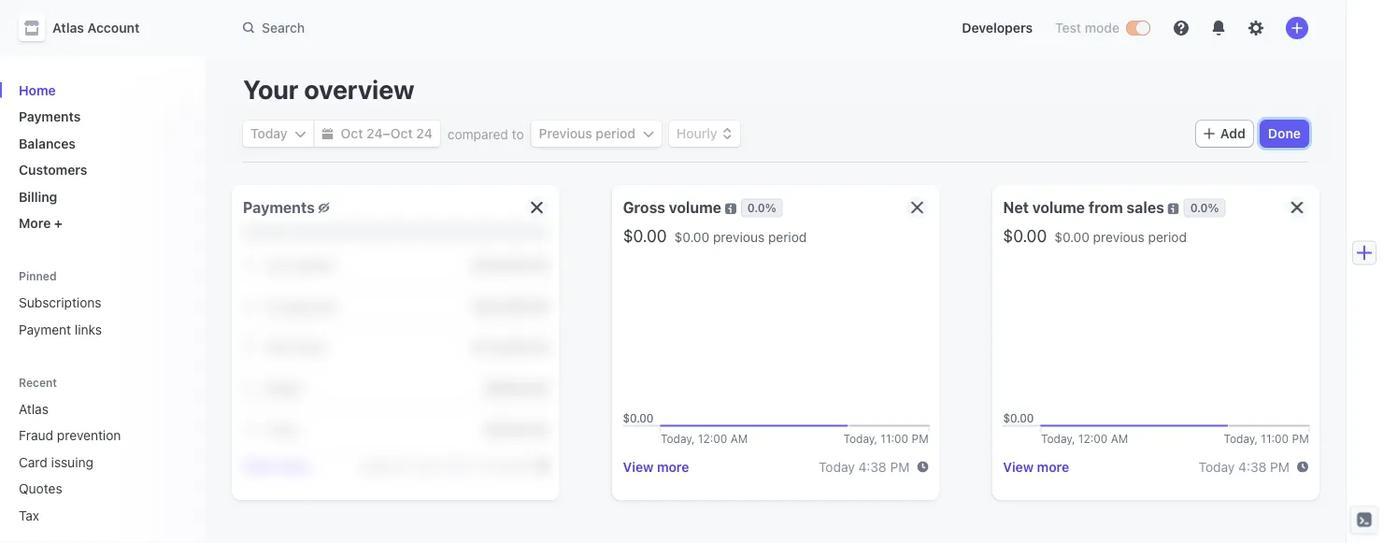 Task type: locate. For each thing, give the bounding box(es) containing it.
payments down "today" popup button
[[243, 199, 315, 216]]

view for gross volume
[[623, 459, 654, 475]]

mode
[[1085, 20, 1120, 36]]

Search search field
[[232, 11, 759, 45]]

pinned element
[[11, 287, 191, 344]]

1 horizontal spatial 24
[[416, 126, 433, 141]]

24 down overview
[[367, 126, 383, 141]]

2 horizontal spatial more
[[1037, 459, 1069, 475]]

payment links
[[19, 322, 102, 337]]

previous
[[713, 229, 765, 244], [1093, 229, 1145, 244]]

2 previous from the left
[[1093, 229, 1145, 244]]

0 horizontal spatial payments
[[19, 109, 81, 124]]

Search text field
[[232, 11, 759, 45]]

–
[[383, 126, 391, 141]]

view
[[243, 458, 274, 473], [623, 459, 654, 475], [1003, 459, 1034, 475]]

gross volume
[[623, 199, 722, 216]]

1 horizontal spatial period
[[768, 229, 807, 244]]

atlas inside recent element
[[19, 401, 49, 416]]

period
[[596, 126, 636, 141], [768, 229, 807, 244], [1148, 229, 1187, 244]]

0 horizontal spatial atlas
[[19, 401, 49, 416]]

svg image right previous period
[[643, 128, 654, 139]]

1 horizontal spatial view more
[[623, 459, 689, 475]]

atlas inside button
[[52, 20, 84, 36]]

search
[[262, 20, 305, 35]]

1 horizontal spatial more
[[657, 459, 689, 475]]

overview
[[304, 73, 415, 104]]

2 horizontal spatial view
[[1003, 459, 1034, 475]]

2 horizontal spatial view more
[[1003, 459, 1069, 475]]

0 horizontal spatial 24
[[367, 126, 383, 141]]

1 horizontal spatial previous
[[1093, 229, 1145, 244]]

1 horizontal spatial view
[[623, 459, 654, 475]]

quotes link
[[11, 473, 165, 504]]

account
[[87, 20, 140, 36]]

1 vertical spatial payments
[[243, 199, 315, 216]]

0 horizontal spatial view more
[[243, 458, 309, 473]]

$15,000.00
[[472, 339, 548, 355]]

1 horizontal spatial atlas
[[52, 20, 84, 36]]

recent
[[19, 376, 57, 389]]

more for net volume from sales
[[1037, 459, 1069, 475]]

developers
[[962, 20, 1033, 36]]

24
[[367, 126, 383, 141], [416, 126, 433, 141]]

volume right net at the top of the page
[[1033, 199, 1085, 216]]

0 horizontal spatial previous
[[713, 229, 765, 244]]

test mode
[[1055, 20, 1120, 36]]

previous down gross volume
[[713, 229, 765, 244]]

2 svg image from the left
[[643, 128, 654, 139]]

card
[[19, 454, 48, 470]]

$25,000.00
[[472, 257, 548, 272]]

+
[[54, 215, 63, 231]]

period inside previous period popup button
[[596, 126, 636, 141]]

24 right –
[[416, 126, 433, 141]]

0 horizontal spatial oct
[[341, 126, 363, 141]]

more +
[[19, 215, 63, 231]]

home link
[[11, 75, 191, 105]]

0 horizontal spatial volume
[[669, 199, 722, 216]]

subscriptions
[[19, 295, 101, 310]]

1 vertical spatial atlas
[[19, 401, 49, 416]]

0 horizontal spatial $0.00 $0.00 previous period
[[623, 225, 807, 245]]

$0.00 $0.00 previous period down from
[[1003, 225, 1187, 245]]

1 horizontal spatial svg image
[[643, 128, 654, 139]]

$0.00 $0.00 previous period down gross volume
[[623, 225, 807, 245]]

1 $0.00 $0.00 previous period from the left
[[623, 225, 807, 245]]

$5000.00
[[485, 380, 548, 396], [485, 422, 548, 437]]

today
[[250, 126, 288, 141]]

toolbar
[[1196, 121, 1309, 147]]

volume right gross
[[669, 199, 722, 216]]

view more link for gross
[[623, 459, 689, 475]]

recent element
[[0, 394, 206, 530]]

0 vertical spatial payments
[[19, 109, 81, 124]]

balances
[[19, 136, 76, 151]]

svg image right svg image
[[322, 128, 333, 139]]

0 horizontal spatial svg image
[[322, 128, 333, 139]]

oct left –
[[341, 126, 363, 141]]

oct down overview
[[391, 126, 413, 141]]

$0.00
[[623, 225, 667, 245], [1003, 225, 1047, 245], [675, 229, 710, 244], [1055, 229, 1090, 244]]

core navigation links element
[[11, 75, 191, 238]]

1 volume from the left
[[669, 199, 722, 216]]

previous down from
[[1093, 229, 1145, 244]]

1 horizontal spatial volume
[[1033, 199, 1085, 216]]

svg image
[[322, 128, 333, 139], [643, 128, 654, 139]]

0 horizontal spatial view more link
[[243, 458, 309, 473]]

card issuing link
[[11, 447, 165, 477]]

toolbar containing add
[[1196, 121, 1309, 147]]

2 $5000.00 from the top
[[485, 422, 548, 437]]

card issuing
[[19, 454, 93, 470]]

1 vertical spatial $5000.00
[[485, 422, 548, 437]]

2 horizontal spatial period
[[1148, 229, 1187, 244]]

1 $5000.00 from the top
[[485, 380, 548, 396]]

your
[[243, 73, 299, 104]]

compared to
[[448, 126, 524, 141]]

payments
[[19, 109, 81, 124], [243, 199, 315, 216]]

fraud prevention link
[[11, 420, 165, 451]]

notifications image
[[1211, 21, 1226, 36]]

atlas left account
[[52, 20, 84, 36]]

payments up 'balances'
[[19, 109, 81, 124]]

1 previous from the left
[[713, 229, 765, 244]]

quotes
[[19, 481, 62, 496]]

fraud
[[19, 428, 53, 443]]

2 horizontal spatial view more link
[[1003, 459, 1069, 475]]

oct 24 – oct 24
[[341, 126, 433, 141]]

view more link
[[243, 458, 309, 473], [623, 459, 689, 475], [1003, 459, 1069, 475]]

1 horizontal spatial $0.00 $0.00 previous period
[[1003, 225, 1187, 245]]

previous period button
[[532, 121, 662, 147]]

view more
[[243, 458, 309, 473], [623, 459, 689, 475], [1003, 459, 1069, 475]]

0 vertical spatial atlas
[[52, 20, 84, 36]]

atlas
[[52, 20, 84, 36], [19, 401, 49, 416]]

issuing
[[51, 454, 93, 470]]

2 volume from the left
[[1033, 199, 1085, 216]]

atlas up fraud
[[19, 401, 49, 416]]

0 vertical spatial $5000.00
[[485, 380, 548, 396]]

1 horizontal spatial oct
[[391, 126, 413, 141]]

0 horizontal spatial period
[[596, 126, 636, 141]]

payments link
[[11, 101, 191, 132]]

volume
[[669, 199, 722, 216], [1033, 199, 1085, 216]]

$0.00 $0.00 previous period
[[623, 225, 807, 245], [1003, 225, 1187, 245]]

oct
[[341, 126, 363, 141], [391, 126, 413, 141]]

home
[[19, 82, 56, 98]]

1 horizontal spatial payments
[[243, 199, 315, 216]]

more
[[277, 458, 309, 473], [657, 459, 689, 475], [1037, 459, 1069, 475]]

1 horizontal spatial view more link
[[623, 459, 689, 475]]

2 $0.00 $0.00 previous period from the left
[[1003, 225, 1187, 245]]

previous for gross volume
[[713, 229, 765, 244]]



Task type: vqa. For each thing, say whether or not it's contained in the screenshot.
Add new tax ID
no



Task type: describe. For each thing, give the bounding box(es) containing it.
$0.00 down net volume from sales
[[1055, 229, 1090, 244]]

customers link
[[11, 155, 191, 185]]

developers link
[[955, 13, 1040, 43]]

test
[[1055, 20, 1082, 36]]

0 horizontal spatial more
[[277, 458, 309, 473]]

period for gross volume
[[768, 229, 807, 244]]

today button
[[243, 121, 314, 147]]

done button
[[1261, 121, 1309, 147]]

atlas account
[[52, 20, 140, 36]]

view for net volume from sales
[[1003, 459, 1034, 475]]

payments grid
[[243, 245, 548, 451]]

compared
[[448, 126, 508, 141]]

2 24 from the left
[[416, 126, 433, 141]]

fraud prevention
[[19, 428, 121, 443]]

view more link for net
[[1003, 459, 1069, 475]]

atlas for atlas
[[19, 401, 49, 416]]

$0.00 down net at the top of the page
[[1003, 225, 1047, 245]]

to
[[512, 126, 524, 141]]

net volume from sales
[[1003, 199, 1164, 216]]

net
[[1003, 199, 1029, 216]]

atlas for atlas account
[[52, 20, 84, 36]]

more
[[19, 215, 51, 231]]

subscriptions link
[[11, 287, 191, 318]]

previous for net volume from sales
[[1093, 229, 1145, 244]]

pinned
[[19, 269, 57, 283]]

billing
[[19, 189, 57, 204]]

$0.00 down gross volume
[[675, 229, 710, 244]]

previous
[[539, 126, 592, 141]]

add
[[1221, 126, 1246, 141]]

recent navigation links element
[[0, 374, 206, 530]]

payments inside payments link
[[19, 109, 81, 124]]

more for gross volume
[[657, 459, 689, 475]]

balances link
[[11, 128, 191, 158]]

sales
[[1127, 199, 1164, 216]]

view more for net
[[1003, 459, 1069, 475]]

payment links link
[[11, 314, 191, 344]]

customers
[[19, 162, 87, 178]]

volume for gross
[[669, 199, 722, 216]]

tax link
[[11, 500, 165, 530]]

view more for gross
[[623, 459, 689, 475]]

atlas link
[[11, 394, 165, 424]]

period for net volume from sales
[[1148, 229, 1187, 244]]

prevention
[[57, 428, 121, 443]]

$0.00 $0.00 previous period for gross volume
[[623, 225, 807, 245]]

previous period
[[539, 126, 636, 141]]

2 oct from the left
[[391, 126, 413, 141]]

done
[[1268, 126, 1301, 141]]

$0.00 down gross
[[623, 225, 667, 245]]

atlas account button
[[19, 15, 158, 41]]

1 24 from the left
[[367, 126, 383, 141]]

tax
[[19, 508, 39, 523]]

svg image inside previous period popup button
[[643, 128, 654, 139]]

help image
[[1174, 21, 1189, 36]]

$22,000.00
[[472, 298, 548, 314]]

billing link
[[11, 181, 191, 212]]

settings image
[[1249, 21, 1264, 36]]

1 oct from the left
[[341, 126, 363, 141]]

your overview
[[243, 73, 415, 104]]

from
[[1089, 199, 1123, 216]]

0 horizontal spatial view
[[243, 458, 274, 473]]

add button
[[1196, 121, 1253, 147]]

links
[[75, 322, 102, 337]]

payment
[[19, 322, 71, 337]]

1 svg image from the left
[[322, 128, 333, 139]]

$0.00 $0.00 previous period for net volume from sales
[[1003, 225, 1187, 245]]

pinned navigation links element
[[11, 268, 191, 344]]

svg image
[[295, 128, 306, 139]]

gross
[[623, 199, 665, 216]]

volume for net
[[1033, 199, 1085, 216]]



